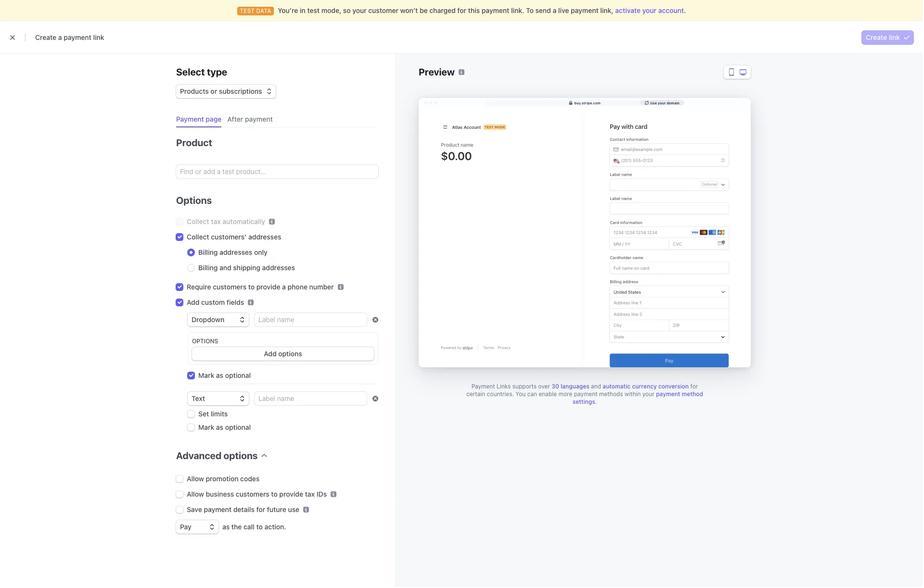 Task type: locate. For each thing, give the bounding box(es) containing it.
only
[[254, 248, 268, 257]]

2 horizontal spatial for
[[690, 383, 698, 390]]

optional
[[225, 372, 251, 380], [225, 424, 251, 432]]

payment page
[[176, 115, 222, 123]]

allow down "advanced"
[[187, 475, 204, 483]]

as up limits
[[216, 372, 223, 380]]

billing up require
[[198, 264, 218, 272]]

1 vertical spatial allow
[[187, 490, 204, 499]]

0 vertical spatial tax
[[211, 218, 221, 226]]

1 vertical spatial payment
[[472, 383, 495, 390]]

to down shipping
[[248, 283, 255, 291]]

1 collect from the top
[[187, 218, 209, 226]]

1 vertical spatial a
[[58, 33, 62, 41]]

0 vertical spatial options
[[278, 350, 302, 358]]

allow
[[187, 475, 204, 483], [187, 490, 204, 499]]

1 mark from the top
[[198, 372, 214, 380]]

products or subscriptions
[[180, 87, 262, 95]]

set limits
[[198, 410, 228, 418]]

2 vertical spatial a
[[282, 283, 286, 291]]

1 vertical spatial .
[[595, 399, 597, 406]]

tax left ids
[[305, 490, 315, 499]]

payment up certain
[[472, 383, 495, 390]]

2 horizontal spatial a
[[553, 6, 556, 14]]

payment inside for certain countries. you can enable more payment methods within your
[[574, 391, 598, 398]]

products or subscriptions button
[[176, 83, 276, 98]]

customers down codes
[[236, 490, 269, 499]]

0 horizontal spatial payment
[[176, 115, 204, 123]]

0 vertical spatial mark as optional
[[198, 372, 251, 380]]

1 horizontal spatial a
[[282, 283, 286, 291]]

0 vertical spatial mark
[[198, 372, 214, 380]]

use your domain button
[[640, 100, 684, 105]]

select type
[[176, 66, 227, 77]]

link inside create link button
[[889, 33, 900, 41]]

you're
[[278, 6, 298, 14]]

billing for billing addresses only
[[198, 248, 218, 257]]

for inside for certain countries. you can enable more payment methods within your
[[690, 383, 698, 390]]

create
[[35, 33, 56, 41], [866, 33, 887, 41]]

1 billing from the top
[[198, 248, 218, 257]]

addresses down collect customers' addresses
[[219, 248, 252, 257]]

options for options add options
[[192, 338, 218, 345]]

to
[[526, 6, 534, 14]]

0 vertical spatial as
[[216, 372, 223, 380]]

2 mark from the top
[[198, 424, 214, 432]]

customers up fields
[[213, 283, 246, 291]]

options inside options add options
[[192, 338, 218, 345]]

method
[[682, 391, 703, 398]]

as left the
[[222, 523, 230, 531]]

1 vertical spatial optional
[[225, 424, 251, 432]]

add inside options add options
[[264, 350, 277, 358]]

0 horizontal spatial tax
[[211, 218, 221, 226]]

to right call
[[256, 523, 263, 531]]

action.
[[264, 523, 286, 531]]

your inside use your domain button
[[658, 101, 666, 105]]

1 vertical spatial options
[[224, 450, 258, 462]]

payment inside button
[[176, 115, 204, 123]]

as
[[216, 372, 223, 380], [216, 424, 223, 432], [222, 523, 230, 531]]

optional down options add options
[[225, 372, 251, 380]]

0 vertical spatial and
[[219, 264, 231, 272]]

1 vertical spatial provide
[[279, 490, 303, 499]]

0 vertical spatial to
[[248, 283, 255, 291]]

0 vertical spatial optional
[[225, 372, 251, 380]]

your right so
[[352, 6, 367, 14]]

payment inside 'button'
[[245, 115, 273, 123]]

0 vertical spatial billing
[[198, 248, 218, 257]]

languages
[[561, 383, 589, 390]]

and down billing addresses only
[[219, 264, 231, 272]]

link
[[93, 33, 104, 41], [889, 33, 900, 41]]

1 vertical spatial mark as optional
[[198, 424, 251, 432]]

billing
[[198, 248, 218, 257], [198, 264, 218, 272]]

0 horizontal spatial create
[[35, 33, 56, 41]]

account
[[658, 6, 684, 14]]

provide
[[256, 283, 280, 291], [279, 490, 303, 499]]

1 vertical spatial mark
[[198, 424, 214, 432]]

for up method
[[690, 383, 698, 390]]

1 horizontal spatial options
[[278, 350, 302, 358]]

options inside options add options
[[278, 350, 302, 358]]

subscriptions
[[219, 87, 262, 95]]

enable
[[539, 391, 557, 398]]

2 link from the left
[[889, 33, 900, 41]]

as down limits
[[216, 424, 223, 432]]

allow for product
[[187, 475, 204, 483]]

over
[[538, 383, 550, 390]]

1 horizontal spatial link
[[889, 33, 900, 41]]

0 horizontal spatial .
[[595, 399, 597, 406]]

advanced options button
[[172, 444, 267, 463]]

0 vertical spatial allow
[[187, 475, 204, 483]]

1 allow from the top
[[187, 475, 204, 483]]

1 vertical spatial to
[[271, 490, 278, 499]]

payment left page
[[176, 115, 204, 123]]

optional down limits
[[225, 424, 251, 432]]

mark up set
[[198, 372, 214, 380]]

payment
[[176, 115, 204, 123], [472, 383, 495, 390]]

options up codes
[[224, 450, 258, 462]]

options up collect tax automatically
[[176, 195, 212, 206]]

create inside button
[[866, 33, 887, 41]]

to for customers
[[271, 490, 278, 499]]

collect up collect customers' addresses
[[187, 218, 209, 226]]

30
[[552, 383, 559, 390]]

after payment button
[[223, 112, 279, 128]]

2 horizontal spatial to
[[271, 490, 278, 499]]

a
[[553, 6, 556, 14], [58, 33, 62, 41], [282, 283, 286, 291]]

options
[[278, 350, 302, 358], [224, 450, 258, 462]]

1 vertical spatial as
[[216, 424, 223, 432]]

1 vertical spatial for
[[690, 383, 698, 390]]

1 vertical spatial collect
[[187, 233, 209, 241]]

your right use
[[658, 101, 666, 105]]

buy.stripe.com
[[574, 101, 601, 105]]

you're in test mode, so your customer won't be charged for this payment link. to send a live payment link, activate your account .
[[278, 6, 686, 14]]

addresses down only
[[262, 264, 295, 272]]

2 allow from the top
[[187, 490, 204, 499]]

fields
[[227, 298, 244, 307]]

2 mark as optional from the top
[[198, 424, 251, 432]]

1 vertical spatial options
[[192, 338, 218, 345]]

2 vertical spatial for
[[256, 506, 265, 514]]

after
[[227, 115, 243, 123]]

0 horizontal spatial add
[[187, 298, 199, 307]]

0 vertical spatial .
[[684, 6, 686, 14]]

to for call
[[256, 523, 263, 531]]

0 vertical spatial payment
[[176, 115, 204, 123]]

preview
[[419, 66, 455, 77]]

currency
[[632, 383, 657, 390]]

mark down set
[[198, 424, 214, 432]]

1 mark as optional from the top
[[198, 372, 251, 380]]

allow business customers to provide tax ids
[[187, 490, 327, 499]]

0 vertical spatial collect
[[187, 218, 209, 226]]

1 horizontal spatial add
[[264, 350, 277, 358]]

1 vertical spatial billing
[[198, 264, 218, 272]]

provide down shipping
[[256, 283, 280, 291]]

0 vertical spatial for
[[457, 6, 466, 14]]

allow for options
[[187, 490, 204, 499]]

call
[[244, 523, 255, 531]]

options down label name text field
[[278, 350, 302, 358]]

after payment
[[227, 115, 273, 123]]

collect left customers'
[[187, 233, 209, 241]]

1 link from the left
[[93, 33, 104, 41]]

.
[[684, 6, 686, 14], [595, 399, 597, 406]]

for left this at right top
[[457, 6, 466, 14]]

countries.
[[487, 391, 514, 398]]

save payment details for future use
[[187, 506, 299, 514]]

mark as optional for label name text field
[[198, 372, 251, 380]]

your right activate
[[642, 6, 657, 14]]

payment
[[482, 6, 509, 14], [571, 6, 599, 14], [64, 33, 91, 41], [245, 115, 273, 123], [574, 391, 598, 398], [656, 391, 680, 398], [204, 506, 232, 514]]

1 horizontal spatial tax
[[305, 490, 315, 499]]

mark as optional down limits
[[198, 424, 251, 432]]

phone
[[288, 283, 308, 291]]

to
[[248, 283, 255, 291], [271, 490, 278, 499], [256, 523, 263, 531]]

1 vertical spatial and
[[591, 383, 601, 390]]

2 billing from the top
[[198, 264, 218, 272]]

details
[[233, 506, 255, 514]]

0 horizontal spatial for
[[256, 506, 265, 514]]

2 collect from the top
[[187, 233, 209, 241]]

0 horizontal spatial link
[[93, 33, 104, 41]]

billing down customers'
[[198, 248, 218, 257]]

1 horizontal spatial to
[[256, 523, 263, 531]]

products
[[180, 87, 209, 95]]

optional for label name text field
[[225, 372, 251, 380]]

1 horizontal spatial payment
[[472, 383, 495, 390]]

1 vertical spatial add
[[264, 350, 277, 358]]

settings
[[573, 399, 595, 406]]

2 optional from the top
[[225, 424, 251, 432]]

tax
[[211, 218, 221, 226], [305, 490, 315, 499]]

for left future
[[256, 506, 265, 514]]

for
[[457, 6, 466, 14], [690, 383, 698, 390], [256, 506, 265, 514]]

your down automatic currency conversion link
[[642, 391, 654, 398]]

options for options
[[176, 195, 212, 206]]

0 horizontal spatial and
[[219, 264, 231, 272]]

link,
[[600, 6, 614, 14]]

0 vertical spatial options
[[176, 195, 212, 206]]

and up methods
[[591, 383, 601, 390]]

add options button
[[192, 347, 374, 361]]

to up future
[[271, 490, 278, 499]]

mark
[[198, 372, 214, 380], [198, 424, 214, 432]]

payment inside payment method settings
[[656, 391, 680, 398]]

tax up customers'
[[211, 218, 221, 226]]

1 horizontal spatial create
[[866, 33, 887, 41]]

collect for collect tax automatically
[[187, 218, 209, 226]]

1 optional from the top
[[225, 372, 251, 380]]

0 horizontal spatial to
[[248, 283, 255, 291]]

automatic
[[603, 383, 631, 390]]

Label name text field
[[255, 313, 367, 327]]

0 vertical spatial addresses
[[248, 233, 281, 241]]

mark as optional down options add options
[[198, 372, 251, 380]]

addresses up only
[[248, 233, 281, 241]]

activate your account link
[[615, 6, 684, 14]]

allow up the save
[[187, 490, 204, 499]]

1 create from the left
[[35, 33, 56, 41]]

options down custom
[[192, 338, 218, 345]]

2 create from the left
[[866, 33, 887, 41]]

addresses
[[248, 233, 281, 241], [219, 248, 252, 257], [262, 264, 295, 272]]

for certain countries. you can enable more payment methods within your
[[466, 383, 698, 398]]

advanced options
[[176, 450, 258, 462]]

2 vertical spatial to
[[256, 523, 263, 531]]

provide up use
[[279, 490, 303, 499]]

mark for label name text box
[[198, 424, 214, 432]]

mark as optional
[[198, 372, 251, 380], [198, 424, 251, 432]]

activate
[[615, 6, 641, 14]]

options
[[176, 195, 212, 206], [192, 338, 218, 345]]

add
[[187, 298, 199, 307], [264, 350, 277, 358]]

0 horizontal spatial options
[[224, 450, 258, 462]]



Task type: vqa. For each thing, say whether or not it's contained in the screenshot.
right a
yes



Task type: describe. For each thing, give the bounding box(es) containing it.
select
[[176, 66, 205, 77]]

Label name text field
[[255, 392, 367, 406]]

payment link settings tab list
[[172, 112, 378, 128]]

this
[[468, 6, 480, 14]]

payment page tab panel
[[168, 128, 380, 548]]

payment page button
[[172, 112, 227, 128]]

1 horizontal spatial and
[[591, 383, 601, 390]]

supports
[[512, 383, 537, 390]]

promotion
[[206, 475, 238, 483]]

you
[[516, 391, 526, 398]]

1 vertical spatial customers
[[236, 490, 269, 499]]

automatically
[[223, 218, 265, 226]]

type
[[207, 66, 227, 77]]

as the call to action.
[[222, 523, 286, 531]]

use
[[288, 506, 299, 514]]

30 languages link
[[552, 383, 589, 390]]

billing addresses only
[[198, 248, 268, 257]]

use
[[650, 101, 657, 105]]

create link button
[[862, 30, 913, 44]]

0 horizontal spatial a
[[58, 33, 62, 41]]

customers'
[[211, 233, 247, 241]]

1 vertical spatial tax
[[305, 490, 315, 499]]

send
[[535, 6, 551, 14]]

create a payment link
[[35, 33, 104, 41]]

customer
[[368, 6, 398, 14]]

codes
[[240, 475, 260, 483]]

certain
[[466, 391, 485, 398]]

domain
[[667, 101, 680, 105]]

Find or add a test product… text field
[[176, 165, 378, 179]]

conversion
[[658, 383, 689, 390]]

for inside payment page tab panel
[[256, 506, 265, 514]]

ids
[[317, 490, 327, 499]]

0 vertical spatial provide
[[256, 283, 280, 291]]

payment for payment links supports over 30 languages and automatic currency conversion
[[472, 383, 495, 390]]

options add options
[[192, 338, 302, 358]]

collect tax automatically
[[187, 218, 265, 226]]

won't
[[400, 6, 418, 14]]

or
[[211, 87, 217, 95]]

link.
[[511, 6, 524, 14]]

limits
[[211, 410, 228, 418]]

allow promotion codes
[[187, 475, 260, 483]]

optional for label name text box
[[225, 424, 251, 432]]

a inside tab panel
[[282, 283, 286, 291]]

payment for payment page
[[176, 115, 204, 123]]

1 vertical spatial addresses
[[219, 248, 252, 257]]

create for create link
[[866, 33, 887, 41]]

payment inside tab panel
[[204, 506, 232, 514]]

payment method settings link
[[573, 391, 703, 406]]

payment method settings
[[573, 391, 703, 406]]

0 vertical spatial customers
[[213, 283, 246, 291]]

in
[[300, 6, 306, 14]]

your inside for certain countries. you can enable more payment methods within your
[[642, 391, 654, 398]]

test
[[307, 6, 320, 14]]

1 horizontal spatial for
[[457, 6, 466, 14]]

mark as optional for label name text box
[[198, 424, 251, 432]]

create link
[[866, 33, 900, 41]]

billing for billing and shipping addresses
[[198, 264, 218, 272]]

collect customers' addresses
[[187, 233, 281, 241]]

live
[[558, 6, 569, 14]]

number
[[309, 283, 334, 291]]

2 vertical spatial as
[[222, 523, 230, 531]]

options inside button
[[224, 450, 258, 462]]

0 vertical spatial a
[[553, 6, 556, 14]]

custom
[[201, 298, 225, 307]]

automatic currency conversion link
[[603, 383, 689, 390]]

page
[[206, 115, 222, 123]]

billing and shipping addresses
[[198, 264, 295, 272]]

and inside payment page tab panel
[[219, 264, 231, 272]]

payment links supports over 30 languages and automatic currency conversion
[[472, 383, 689, 390]]

so
[[343, 6, 351, 14]]

future
[[267, 506, 286, 514]]

save
[[187, 506, 202, 514]]

methods
[[599, 391, 623, 398]]

product
[[176, 137, 212, 148]]

as for label name text box
[[216, 424, 223, 432]]

2 vertical spatial addresses
[[262, 264, 295, 272]]

mode,
[[321, 6, 341, 14]]

create for create a payment link
[[35, 33, 56, 41]]

set
[[198, 410, 209, 418]]

links
[[497, 383, 511, 390]]

add custom fields
[[187, 298, 244, 307]]

shipping
[[233, 264, 260, 272]]

as for label name text field
[[216, 372, 223, 380]]

within
[[625, 391, 641, 398]]

more
[[559, 391, 572, 398]]

be
[[420, 6, 428, 14]]

can
[[527, 391, 537, 398]]

business
[[206, 490, 234, 499]]

charged
[[429, 6, 456, 14]]

mark for label name text field
[[198, 372, 214, 380]]

advanced
[[176, 450, 221, 462]]

0 vertical spatial add
[[187, 298, 199, 307]]

collect for collect customers' addresses
[[187, 233, 209, 241]]

require customers to provide a phone number
[[187, 283, 334, 291]]

1 horizontal spatial .
[[684, 6, 686, 14]]

use your domain
[[650, 101, 680, 105]]

require
[[187, 283, 211, 291]]



